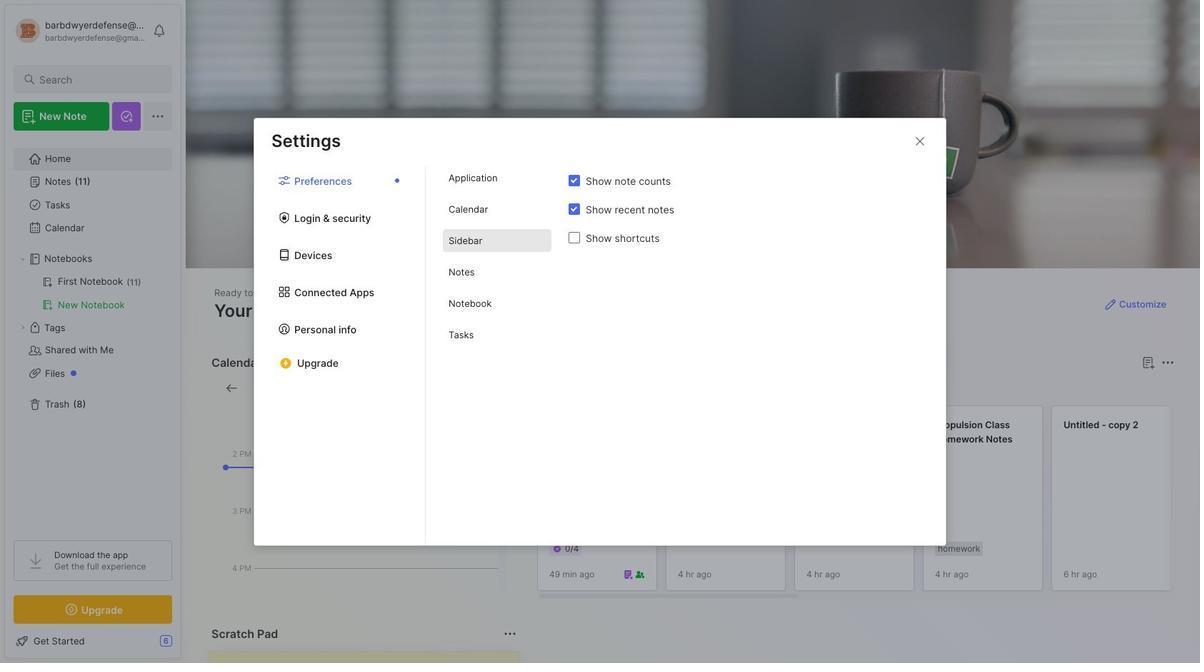 Task type: locate. For each thing, give the bounding box(es) containing it.
tab list
[[254, 166, 426, 546], [426, 166, 569, 546]]

row group
[[538, 406, 1201, 600]]

tab
[[443, 166, 552, 189], [443, 198, 552, 221], [443, 229, 552, 252], [443, 261, 552, 284], [443, 292, 552, 315], [443, 324, 552, 347], [541, 380, 582, 397]]

Start writing… text field
[[221, 652, 519, 664]]

None checkbox
[[569, 232, 580, 244]]

None checkbox
[[569, 175, 580, 187], [569, 204, 580, 215], [569, 175, 580, 187], [569, 204, 580, 215]]

main element
[[0, 0, 186, 664]]

tree
[[5, 139, 181, 528]]

group inside tree
[[14, 271, 172, 317]]

2 tab list from the left
[[426, 166, 569, 546]]

group
[[14, 271, 172, 317]]

None search field
[[39, 71, 159, 88]]



Task type: vqa. For each thing, say whether or not it's contained in the screenshot.
second tab list from the right
yes



Task type: describe. For each thing, give the bounding box(es) containing it.
tree inside main element
[[5, 139, 181, 528]]

close image
[[912, 133, 929, 150]]

1 tab list from the left
[[254, 166, 426, 546]]

expand tags image
[[19, 324, 27, 332]]

none search field inside main element
[[39, 71, 159, 88]]

Search text field
[[39, 73, 159, 86]]

expand notebooks image
[[19, 255, 27, 264]]



